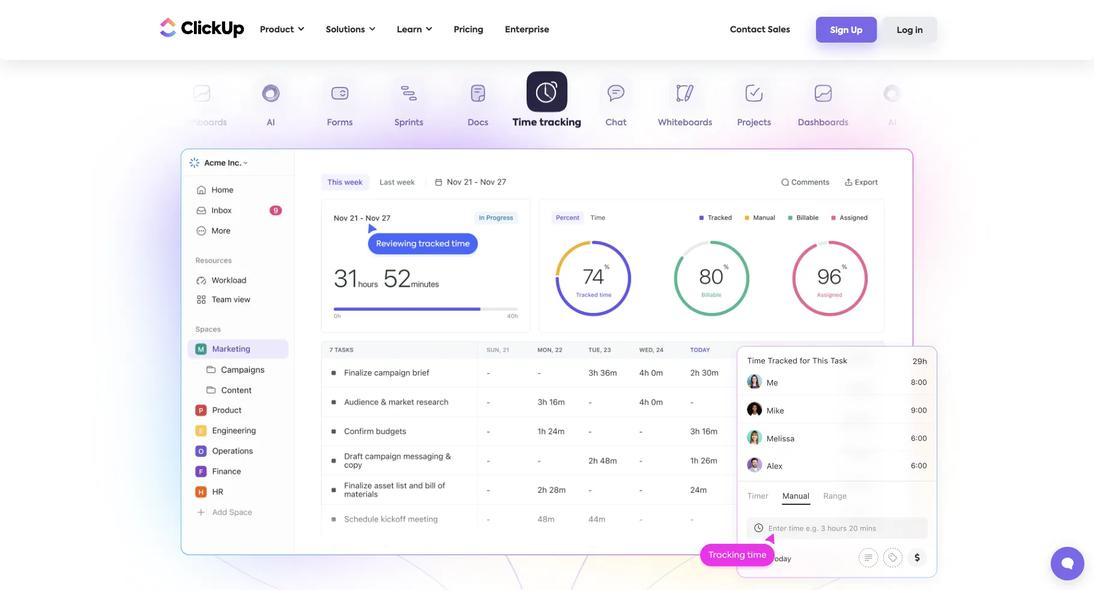 Task type: describe. For each thing, give the bounding box(es) containing it.
log in
[[897, 26, 923, 35]]

chat
[[606, 119, 627, 127]]

1 forms from the left
[[327, 119, 353, 127]]

log in link
[[883, 17, 937, 43]]

sprints
[[395, 119, 423, 127]]

solutions button
[[320, 17, 381, 42]]

pricing link
[[448, 17, 489, 42]]

log
[[897, 26, 913, 35]]

chat button
[[582, 77, 651, 132]]

2 dashboards from the left
[[798, 119, 849, 127]]

sprints button
[[374, 77, 444, 132]]

1 forms button from the left
[[305, 77, 374, 132]]

up
[[851, 26, 863, 35]]

enterprise
[[505, 26, 549, 34]]

2 dashboards button from the left
[[789, 77, 858, 132]]

contact
[[730, 26, 766, 34]]

1 ai button from the left
[[236, 77, 305, 132]]

time tracking
[[513, 119, 581, 129]]

learn button
[[391, 17, 438, 42]]

in
[[915, 26, 923, 35]]

1 projects button from the left
[[98, 77, 167, 132]]



Task type: locate. For each thing, give the bounding box(es) containing it.
1 ai from the left
[[267, 119, 275, 127]]

1 horizontal spatial dashboards
[[798, 119, 849, 127]]

0 horizontal spatial forms
[[327, 119, 353, 127]]

projects button
[[98, 77, 167, 132], [720, 77, 789, 132]]

ai button
[[236, 77, 305, 132], [858, 77, 927, 132]]

whiteboards button
[[651, 77, 720, 132]]

time
[[513, 119, 537, 129]]

time tracking button
[[513, 73, 582, 132]]

sign up button
[[816, 17, 877, 43]]

1 projects from the left
[[116, 119, 150, 127]]

0 horizontal spatial forms button
[[305, 77, 374, 132]]

sign
[[830, 26, 849, 35]]

product
[[260, 26, 294, 34]]

tracking
[[539, 119, 581, 129]]

2 ai from the left
[[888, 119, 897, 127]]

projects
[[116, 119, 150, 127], [737, 119, 771, 127]]

whiteboards
[[658, 119, 712, 127]]

2 ai button from the left
[[858, 77, 927, 132]]

0 horizontal spatial projects
[[116, 119, 150, 127]]

product button
[[254, 17, 310, 42]]

1 horizontal spatial forms
[[949, 119, 974, 127]]

0 horizontal spatial dashboards
[[176, 119, 227, 127]]

1 dashboards from the left
[[176, 119, 227, 127]]

forms button
[[305, 77, 374, 132], [927, 77, 996, 132]]

1 horizontal spatial ai
[[888, 119, 897, 127]]

2 projects from the left
[[737, 119, 771, 127]]

forms
[[327, 119, 353, 127], [949, 119, 974, 127]]

dashboards button
[[167, 77, 236, 132], [789, 77, 858, 132]]

1 horizontal spatial dashboards button
[[789, 77, 858, 132]]

0 horizontal spatial ai button
[[236, 77, 305, 132]]

sign up
[[830, 26, 863, 35]]

docs
[[468, 119, 488, 127]]

dashboards
[[176, 119, 227, 127], [798, 119, 849, 127]]

1 dashboards button from the left
[[167, 77, 236, 132]]

0 horizontal spatial projects button
[[98, 77, 167, 132]]

1 horizontal spatial ai button
[[858, 77, 927, 132]]

2 projects button from the left
[[720, 77, 789, 132]]

contact sales
[[730, 26, 790, 34]]

solutions
[[326, 26, 365, 34]]

enterprise link
[[499, 17, 555, 42]]

1 horizontal spatial forms button
[[927, 77, 996, 132]]

clickup image
[[157, 16, 244, 39]]

1 horizontal spatial projects button
[[720, 77, 789, 132]]

ai
[[267, 119, 275, 127], [888, 119, 897, 127]]

2 forms from the left
[[949, 119, 974, 127]]

docs button
[[444, 77, 513, 132]]

contact sales link
[[724, 17, 796, 42]]

time tracking image
[[181, 149, 914, 556], [697, 333, 952, 591]]

sales
[[768, 26, 790, 34]]

learn
[[397, 26, 422, 34]]

0 horizontal spatial ai
[[267, 119, 275, 127]]

1 horizontal spatial projects
[[737, 119, 771, 127]]

pricing
[[454, 26, 483, 34]]

2 forms button from the left
[[927, 77, 996, 132]]

0 horizontal spatial dashboards button
[[167, 77, 236, 132]]



Task type: vqa. For each thing, say whether or not it's contained in the screenshot.
that
no



